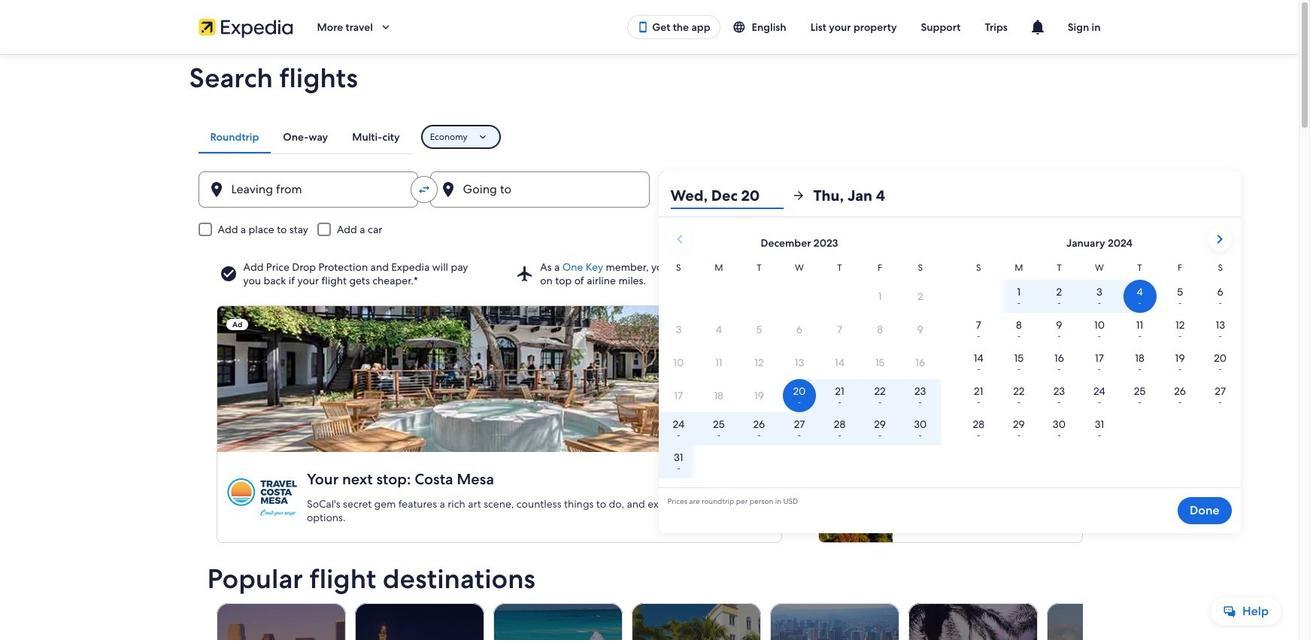 Task type: vqa. For each thing, say whether or not it's contained in the screenshot.
New York Flights image
yes



Task type: describe. For each thing, give the bounding box(es) containing it.
new york flights image
[[1047, 604, 1176, 640]]

los angeles flights image
[[216, 604, 346, 640]]

popular flight destinations region
[[198, 564, 1176, 640]]

cancun flights image
[[493, 604, 623, 640]]

expedia logo image
[[198, 17, 293, 38]]

honolulu flights image
[[770, 604, 900, 640]]

download the app button image
[[638, 21, 650, 33]]

next month image
[[1211, 230, 1229, 248]]



Task type: locate. For each thing, give the bounding box(es) containing it.
small image
[[733, 20, 752, 34]]

las vegas flights image
[[355, 604, 484, 640]]

orlando flights image
[[909, 604, 1038, 640]]

communication center icon image
[[1029, 18, 1047, 36]]

main content
[[0, 54, 1300, 640]]

swap origin and destination values image
[[417, 183, 431, 196]]

tab list
[[198, 120, 412, 154]]

miami flights image
[[632, 604, 761, 640]]

previous month image
[[671, 230, 689, 248]]

more travel image
[[379, 20, 393, 34]]



